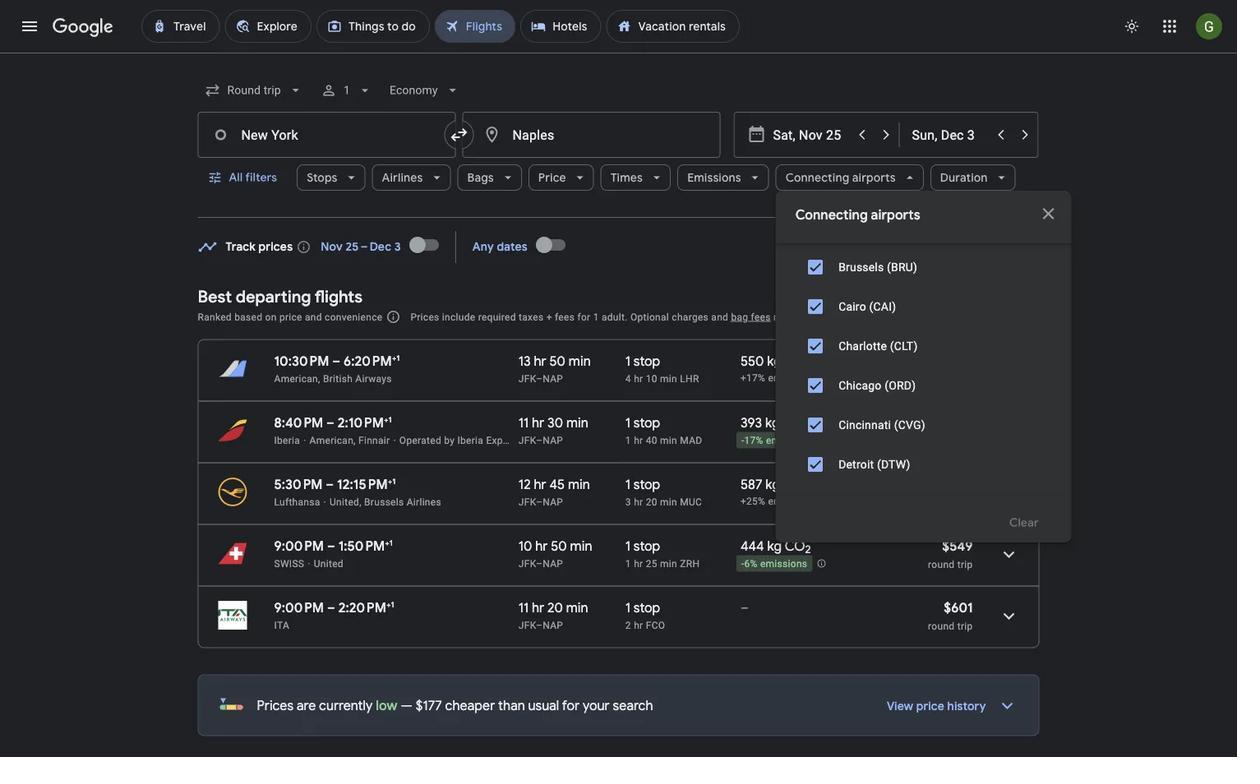 Task type: vqa. For each thing, say whether or not it's contained in the screenshot.
"8:40 PM – 2:10 PM + 1"
yes



Task type: locate. For each thing, give the bounding box(es) containing it.
5 jfk from the top
[[519, 620, 536, 631]]

hr left 30
[[532, 414, 544, 431]]

1 vertical spatial prices
[[257, 697, 294, 714]]

kg right 393
[[766, 414, 780, 431]]

min down "12 hr 45 min jfk – nap"
[[570, 538, 592, 555]]

+ right taxes
[[546, 311, 552, 323]]

2 inside 393 kg co 2 -17% emissions
[[803, 419, 809, 433]]

1 vertical spatial 20
[[548, 599, 563, 616]]

1 horizontal spatial price
[[961, 238, 988, 253]]

0 horizontal spatial and
[[305, 311, 322, 323]]

1 vertical spatial 10
[[519, 538, 532, 555]]

11 up express
[[519, 414, 529, 431]]

round inside $549 round trip
[[928, 559, 955, 570]]

stop inside 1 stop 3 hr 20 min muc
[[634, 476, 660, 493]]

jfk for 10 hr 50 min
[[519, 558, 536, 569]]

all filters
[[229, 170, 277, 185]]

1 fees from the left
[[555, 311, 575, 323]]

date grid
[[847, 238, 897, 253]]

prices
[[411, 311, 440, 323], [257, 697, 294, 714]]

emissions right +25%
[[768, 496, 816, 507]]

11 inside 11 hr 20 min jfk – nap
[[519, 599, 529, 616]]

0 horizontal spatial 20
[[548, 599, 563, 616]]

0 vertical spatial price
[[538, 170, 566, 185]]

549 US dollars text field
[[942, 538, 973, 555]]

hr inside 1 stop 4 hr 10 min lhr
[[634, 373, 643, 384]]

Departure time: 8:40 PM. text field
[[274, 414, 323, 431]]

1 vertical spatial 3
[[626, 496, 631, 508]]

fees right taxes
[[555, 311, 575, 323]]

(cvg)
[[894, 418, 925, 432]]

- down 444
[[742, 558, 745, 570]]

for left your
[[562, 697, 580, 714]]

american,
[[274, 373, 320, 384], [310, 435, 356, 446]]

1 vertical spatial round
[[928, 620, 955, 632]]

4 nap from the top
[[543, 558, 563, 569]]

2 stop from the top
[[634, 414, 660, 431]]

– inside 11 hr 20 min jfk – nap
[[536, 620, 543, 631]]

price left "graph"
[[961, 238, 988, 253]]

nap down total duration 13 hr 50 min. element
[[543, 373, 563, 384]]

+ up airways
[[392, 353, 396, 363]]

graph
[[991, 238, 1023, 253]]

0 horizontal spatial 3
[[395, 240, 401, 254]]

leaves john f. kennedy international airport at 5:30 pm on saturday, november 25 and arrives at naples international airport at 12:15 pm on sunday, november 26. element
[[274, 476, 396, 493]]

nap inside the 10 hr 50 min jfk – nap
[[543, 558, 563, 569]]

– down total duration 10 hr 50 min. element
[[536, 558, 543, 569]]

price inside popup button
[[538, 170, 566, 185]]

Departure time: 5:30 PM. text field
[[274, 476, 323, 493]]

stop up layover (1 of 1) is a 4 hr 10 min layover at heathrow airport in london. 'element'
[[634, 353, 660, 370]]

nap for 12 hr 45 min
[[543, 496, 563, 508]]

connecting inside connecting airports popup button
[[786, 170, 850, 185]]

2 jfk from the top
[[519, 435, 536, 446]]

0 horizontal spatial price
[[279, 311, 302, 323]]

emissions inside 393 kg co 2 -17% emissions
[[766, 435, 813, 447]]

airways
[[356, 373, 392, 384]]

min down the 10 hr 50 min jfk – nap
[[566, 599, 588, 616]]

393
[[741, 414, 762, 431]]

stop up 40
[[634, 414, 660, 431]]

1 stop flight. element up fco
[[626, 599, 660, 619]]

jfk down total duration 10 hr 50 min. element
[[519, 558, 536, 569]]

emissions down the 550 kg co 2
[[768, 373, 816, 384]]

0 vertical spatial airlines
[[382, 170, 423, 185]]

airlines right stops popup button
[[382, 170, 423, 185]]

1 horizontal spatial price
[[917, 699, 945, 714]]

min left lhr
[[660, 373, 678, 384]]

min inside 1 stop 1 hr 25 min zrh
[[660, 558, 678, 569]]

round inside $601 round trip
[[928, 620, 955, 632]]

40
[[646, 435, 658, 446]]

– down total duration 11 hr 20 min. element
[[536, 620, 543, 631]]

1 horizontal spatial and
[[712, 311, 729, 323]]

1 11 from the top
[[519, 414, 529, 431]]

2 trip from the top
[[958, 620, 973, 632]]

loading results progress bar
[[0, 53, 1237, 56]]

+ inside 9:00 pm – 1:50 pm + 1
[[385, 538, 390, 548]]

stop up layover (1 of 1) is a 3 hr 20 min layover at munich international airport in munich. element
[[634, 476, 660, 493]]

11 down the 10 hr 50 min jfk – nap
[[519, 599, 529, 616]]

hr inside 13 hr 50 min jfk – nap
[[534, 353, 547, 370]]

min right '45'
[[568, 476, 590, 493]]

0 vertical spatial connecting
[[786, 170, 850, 185]]

+ up finnair
[[384, 414, 388, 425]]

1 stop flight. element
[[626, 353, 660, 372], [626, 414, 660, 434], [626, 476, 660, 495], [626, 538, 660, 557], [626, 599, 660, 619]]

co inside 393 kg co 2 -17% emissions
[[783, 414, 803, 431]]

1 vertical spatial airports
[[871, 207, 921, 224]]

price inside button
[[961, 238, 988, 253]]

50 inside 13 hr 50 min jfk – nap
[[550, 353, 566, 370]]

min inside 11 hr 30 min jfk – nap
[[566, 414, 589, 431]]

+ down arrival time: 1:50 pm on  sunday, november 26. text box
[[386, 599, 391, 610]]

+ up united, brussels airlines
[[388, 476, 392, 486]]

view
[[887, 699, 914, 714]]

airlines inside popup button
[[382, 170, 423, 185]]

charlotte
[[838, 339, 887, 353]]

1 stop 1 hr 40 min mad
[[626, 414, 703, 446]]

departing
[[236, 286, 311, 307]]

2 for 393
[[803, 419, 809, 433]]

1 horizontal spatial fees
[[751, 311, 771, 323]]

0 vertical spatial 9:00 pm
[[274, 538, 324, 555]]

10 down "12 hr 45 min jfk – nap"
[[519, 538, 532, 555]]

None text field
[[463, 112, 721, 158]]

+ inside "10:30 pm – 6:20 pm + 1"
[[392, 353, 396, 363]]

601 US dollars text field
[[944, 599, 973, 616]]

swap origin and destination. image
[[449, 125, 469, 145]]

jfk inside 11 hr 20 min jfk – nap
[[519, 620, 536, 631]]

6%
[[745, 558, 758, 570]]

stop for 12 hr 45 min
[[634, 476, 660, 493]]

0 vertical spatial 11
[[519, 414, 529, 431]]

10 inside 1 stop 4 hr 10 min lhr
[[646, 373, 658, 384]]

airlines down operated
[[407, 496, 441, 508]]

12 hr 45 min jfk – nap
[[519, 476, 590, 508]]

hr down "12 hr 45 min jfk – nap"
[[535, 538, 548, 555]]

kg up -6% emissions
[[768, 538, 782, 555]]

-6% emissions
[[742, 558, 808, 570]]

0 vertical spatial 10
[[646, 373, 658, 384]]

—
[[401, 697, 413, 714]]

3 down the total duration 12 hr 45 min. element
[[626, 496, 631, 508]]

min right "25"
[[660, 558, 678, 569]]

and down flights
[[305, 311, 322, 323]]

airlines
[[382, 170, 423, 185], [407, 496, 441, 508]]

13
[[519, 353, 531, 370]]

duration
[[941, 170, 988, 185]]

2 nap from the top
[[543, 435, 563, 446]]

1 9:00 pm from the top
[[274, 538, 324, 555]]

2 inside the 550 kg co 2
[[805, 358, 811, 372]]

1 nap from the top
[[543, 373, 563, 384]]

stop inside 1 stop 2 hr fco
[[634, 599, 660, 616]]

united
[[314, 558, 344, 569]]

hr inside 11 hr 20 min jfk – nap
[[532, 599, 544, 616]]

30
[[548, 414, 563, 431]]

0 vertical spatial for
[[578, 311, 591, 323]]

1 horizontal spatial brussels
[[838, 260, 884, 274]]

1 inside 9:00 pm – 1:50 pm + 1
[[390, 538, 393, 548]]

min left muc
[[660, 496, 678, 508]]

4 1 stop flight. element from the top
[[626, 538, 660, 557]]

– up american, finnair
[[327, 414, 335, 431]]

min inside 1 stop 4 hr 10 min lhr
[[660, 373, 678, 384]]

5 nap from the top
[[543, 620, 563, 631]]

1 stop flight. element up "25"
[[626, 538, 660, 557]]

round down $549 "text field"
[[928, 559, 955, 570]]

emissions right 17%
[[766, 435, 813, 447]]

10
[[646, 373, 658, 384], [519, 538, 532, 555]]

None field
[[198, 76, 311, 105], [383, 76, 467, 105], [198, 76, 311, 105], [383, 76, 467, 105]]

$601 round trip
[[928, 599, 973, 632]]

– down 6% on the right of the page
[[741, 599, 749, 616]]

1 1 stop flight. element from the top
[[626, 353, 660, 372]]

nap inside "12 hr 45 min jfk – nap"
[[543, 496, 563, 508]]

1 horizontal spatial 3
[[626, 496, 631, 508]]

444 kg co 2
[[741, 538, 811, 557]]

11 for 11 hr 20 min
[[519, 599, 529, 616]]

1 stop flight. element up '4'
[[626, 353, 660, 372]]

brussels
[[838, 260, 884, 274], [364, 496, 404, 508]]

3
[[395, 240, 401, 254], [626, 496, 631, 508]]

price graph
[[961, 238, 1023, 253]]

8:40 pm
[[274, 414, 323, 431]]

1 horizontal spatial 20
[[646, 496, 658, 508]]

stop up "25"
[[634, 538, 660, 555]]

leaves john f. kennedy international airport at 9:00 pm on saturday, november 25 and arrives at naples international airport at 1:50 pm on sunday, november 26. element
[[274, 538, 393, 555]]

+ inside 5:30 pm – 12:15 pm + 1
[[388, 476, 392, 486]]

1 vertical spatial airlines
[[407, 496, 441, 508]]

-
[[742, 435, 745, 447], [742, 558, 745, 570]]

1 vertical spatial american,
[[310, 435, 356, 446]]

view price history image
[[988, 686, 1027, 726]]

kg inside 587 kg co 2 +25% emissions
[[766, 476, 780, 493]]

connecting down departure text field
[[786, 170, 850, 185]]

price right bags popup button
[[538, 170, 566, 185]]

20 left muc
[[646, 496, 658, 508]]

3 inside find the best price region
[[395, 240, 401, 254]]

bags
[[467, 170, 494, 185]]

trip for $601
[[958, 620, 973, 632]]

cincinnati (cvg)
[[838, 418, 925, 432]]

stop inside 1 stop 1 hr 25 min zrh
[[634, 538, 660, 555]]

2 inside the 444 kg co 2
[[805, 543, 811, 557]]

1 iberia from the left
[[274, 435, 300, 446]]

co right 393
[[783, 414, 803, 431]]

– right express
[[536, 435, 543, 446]]

4 stop from the top
[[634, 538, 660, 555]]

prices are currently low — $177 cheaper than usual for your search
[[257, 697, 653, 714]]

any
[[473, 240, 494, 254]]

0 vertical spatial round
[[928, 559, 955, 570]]

0 vertical spatial connecting airports
[[786, 170, 896, 185]]

10 inside the 10 hr 50 min jfk – nap
[[519, 538, 532, 555]]

co inside 587 kg co 2 +25% emissions
[[783, 476, 804, 493]]

11 hr 30 min jfk – nap
[[519, 414, 589, 446]]

1 vertical spatial brussels
[[364, 496, 404, 508]]

+ inside 9:00 pm – 2:20 pm + 1
[[386, 599, 391, 610]]

– down total duration 13 hr 50 min. element
[[536, 373, 543, 384]]

50 for 13
[[550, 353, 566, 370]]

2 iberia from the left
[[458, 435, 484, 446]]

20 inside 1 stop 3 hr 20 min muc
[[646, 496, 658, 508]]

and left the bag
[[712, 311, 729, 323]]

prices for prices are currently low — $177 cheaper than usual for your search
[[257, 697, 294, 714]]

jfk inside 13 hr 50 min jfk – nap
[[519, 373, 536, 384]]

emissions button
[[678, 158, 769, 197]]

0 vertical spatial prices
[[411, 311, 440, 323]]

25 – dec
[[346, 240, 392, 254]]

hr right 12
[[534, 476, 547, 493]]

+ down united, brussels airlines
[[385, 538, 390, 548]]

stop inside 1 stop 4 hr 10 min lhr
[[634, 353, 660, 370]]

trip inside $549 round trip
[[958, 559, 973, 570]]

393 kg co 2 -17% emissions
[[741, 414, 813, 447]]

on
[[265, 311, 277, 323]]

None text field
[[198, 112, 456, 158]]

1 vertical spatial 50
[[551, 538, 567, 555]]

jfk for 11 hr 30 min
[[519, 435, 536, 446]]

4 jfk from the top
[[519, 558, 536, 569]]

american, down 8:40 pm – 2:10 pm + 1
[[310, 435, 356, 446]]

airlines button
[[372, 158, 451, 197]]

british
[[323, 373, 353, 384]]

+ for 1:50 pm
[[385, 538, 390, 548]]

main menu image
[[20, 16, 39, 36]]

9:00 pm up ita
[[274, 599, 324, 616]]

kg for 444
[[768, 538, 782, 555]]

None search field
[[198, 34, 1072, 757]]

emissions inside 587 kg co 2 +25% emissions
[[768, 496, 816, 507]]

(bos)
[[879, 221, 909, 234]]

jfk inside "12 hr 45 min jfk – nap"
[[519, 496, 536, 508]]

min inside 13 hr 50 min jfk – nap
[[569, 353, 591, 370]]

2 9:00 pm from the top
[[274, 599, 324, 616]]

muc
[[680, 496, 702, 508]]

any dates
[[473, 240, 528, 254]]

learn more about tracked prices image
[[296, 240, 311, 254]]

+ for 6:20 pm
[[392, 353, 396, 363]]

price right on
[[279, 311, 302, 323]]

nap
[[543, 373, 563, 384], [543, 435, 563, 446], [543, 496, 563, 508], [543, 558, 563, 569], [543, 620, 563, 631]]

min inside the 10 hr 50 min jfk – nap
[[570, 538, 592, 555]]

track
[[226, 240, 256, 254]]

operated by iberia express
[[399, 435, 523, 446]]

- inside 393 kg co 2 -17% emissions
[[742, 435, 745, 447]]

trip
[[958, 559, 973, 570], [958, 620, 973, 632]]

stop inside 1 stop 1 hr 40 min mad
[[634, 414, 660, 431]]

prices left are
[[257, 697, 294, 714]]

usual
[[528, 697, 559, 714]]

5 stop from the top
[[634, 599, 660, 616]]

round down $601 text box
[[928, 620, 955, 632]]

1 jfk from the top
[[519, 373, 536, 384]]

+ for 12:15 pm
[[388, 476, 392, 486]]

history
[[948, 699, 986, 714]]

5:30 pm – 12:15 pm + 1
[[274, 476, 396, 493]]

price right view
[[917, 699, 945, 714]]

2 inside 587 kg co 2 +25% emissions
[[804, 481, 810, 495]]

1 vertical spatial price
[[917, 699, 945, 714]]

2 11 from the top
[[519, 599, 529, 616]]

0 horizontal spatial iberia
[[274, 435, 300, 446]]

flights
[[315, 286, 363, 307]]

0 horizontal spatial price
[[538, 170, 566, 185]]

kg inside the 444 kg co 2
[[768, 538, 782, 555]]

chicago (ord)
[[838, 379, 916, 392]]

dates
[[497, 240, 528, 254]]

hr right 13
[[534, 353, 547, 370]]

iberia down departure time: 8:40 pm. text field at the left bottom of the page
[[274, 435, 300, 446]]

stop
[[634, 353, 660, 370], [634, 414, 660, 431], [634, 476, 660, 493], [634, 538, 660, 555], [634, 599, 660, 616]]

–
[[332, 353, 341, 370], [536, 373, 543, 384], [327, 414, 335, 431], [536, 435, 543, 446], [326, 476, 334, 493], [536, 496, 543, 508], [327, 538, 335, 555], [536, 558, 543, 569], [327, 599, 335, 616], [741, 599, 749, 616], [536, 620, 543, 631]]

prices right learn more about ranking icon
[[411, 311, 440, 323]]

connecting airports button
[[776, 158, 924, 197]]

1 vertical spatial 11
[[519, 599, 529, 616]]

0 vertical spatial american,
[[274, 373, 320, 384]]

united, brussels airlines
[[330, 496, 441, 508]]

50 inside the 10 hr 50 min jfk – nap
[[551, 538, 567, 555]]

0 vertical spatial 20
[[646, 496, 658, 508]]

1 vertical spatial price
[[961, 238, 988, 253]]

jfk up 12
[[519, 435, 536, 446]]

0 horizontal spatial fees
[[555, 311, 575, 323]]

1 vertical spatial 9:00 pm
[[274, 599, 324, 616]]

nap inside 11 hr 20 min jfk – nap
[[543, 620, 563, 631]]

9:00 pm for 2:20 pm
[[274, 599, 324, 616]]

price
[[538, 170, 566, 185], [961, 238, 988, 253]]

0 horizontal spatial prices
[[257, 697, 294, 714]]

leaves john f. kennedy international airport at 10:30 pm on saturday, november 25 and arrives at naples international airport at 6:20 pm on sunday, november 26. element
[[274, 353, 400, 370]]

1 vertical spatial trip
[[958, 620, 973, 632]]

 image
[[324, 496, 326, 508]]

3 stop from the top
[[634, 476, 660, 493]]

1 round from the top
[[928, 559, 955, 570]]

0 vertical spatial 3
[[395, 240, 401, 254]]

duration button
[[931, 158, 1016, 197]]

round for $549
[[928, 559, 955, 570]]

– inside the 10 hr 50 min jfk – nap
[[536, 558, 543, 569]]

0 vertical spatial airports
[[852, 170, 896, 185]]

hr inside 1 stop 2 hr fco
[[634, 620, 643, 631]]

1 stop from the top
[[634, 353, 660, 370]]

best departing flights main content
[[198, 225, 1040, 757]]

Departure time: 10:30 PM. text field
[[274, 353, 329, 370]]

+ inside 8:40 pm – 2:10 pm + 1
[[384, 414, 388, 425]]

0 vertical spatial trip
[[958, 559, 973, 570]]

kg right 587
[[766, 476, 780, 493]]

jfk inside the 10 hr 50 min jfk – nap
[[519, 558, 536, 569]]

3 nap from the top
[[543, 496, 563, 508]]

+17%
[[741, 373, 766, 384]]

hr left fco
[[634, 620, 643, 631]]

boston (bos)
[[838, 221, 909, 234]]

50 right 13
[[550, 353, 566, 370]]

min inside "12 hr 45 min jfk – nap"
[[568, 476, 590, 493]]

connecting up date grid button
[[796, 207, 868, 224]]

min right 30
[[566, 414, 589, 431]]

co inside the 550 kg co 2
[[785, 353, 805, 370]]

nap inside 11 hr 30 min jfk – nap
[[543, 435, 563, 446]]

1 horizontal spatial prices
[[411, 311, 440, 323]]

fees right the bag
[[751, 311, 771, 323]]

Departure text field
[[773, 113, 849, 157]]

nap down total duration 11 hr 20 min. element
[[543, 620, 563, 631]]

1 horizontal spatial iberia
[[458, 435, 484, 446]]

0 horizontal spatial brussels
[[364, 496, 404, 508]]

hr inside 1 stop 3 hr 20 min muc
[[634, 496, 643, 508]]

nap down 30
[[543, 435, 563, 446]]

fees
[[555, 311, 575, 323], [751, 311, 771, 323]]

2 1 stop flight. element from the top
[[626, 414, 660, 434]]

– down the total duration 12 hr 45 min. element
[[536, 496, 543, 508]]

jfk down 12
[[519, 496, 536, 508]]

may
[[774, 311, 793, 323]]

10:30 pm
[[274, 353, 329, 370]]

co inside the 444 kg co 2
[[785, 538, 805, 555]]

min inside 1 stop 1 hr 40 min mad
[[660, 435, 678, 446]]

nap for 10 hr 50 min
[[543, 558, 563, 569]]

connecting airports down departure text field
[[786, 170, 896, 185]]

2 and from the left
[[712, 311, 729, 323]]

nap down total duration 10 hr 50 min. element
[[543, 558, 563, 569]]

0 horizontal spatial 10
[[519, 538, 532, 555]]

0 vertical spatial price
[[279, 311, 302, 323]]

flight details. leaves john f. kennedy international airport at 9:00 pm on saturday, november 25 and arrives at naples international airport at 2:20 pm on sunday, november 26. image
[[990, 597, 1029, 636]]

co up +17% emissions
[[785, 353, 805, 370]]

co for 444
[[785, 538, 805, 555]]

10 right '4'
[[646, 373, 658, 384]]

2 up -6% emissions
[[805, 543, 811, 557]]

kg inside 393 kg co 2 -17% emissions
[[766, 414, 780, 431]]

8:40 pm – 2:10 pm + 1
[[274, 414, 392, 431]]

leaves john f. kennedy international airport at 9:00 pm on saturday, november 25 and arrives at naples international airport at 2:20 pm on sunday, november 26. element
[[274, 599, 394, 616]]

search
[[613, 697, 653, 714]]

– up british
[[332, 353, 341, 370]]

kg inside the 550 kg co 2
[[767, 353, 782, 370]]

1 inside 1 stop 3 hr 20 min muc
[[626, 476, 631, 493]]

hr left muc
[[634, 496, 643, 508]]

kg up +17% emissions
[[767, 353, 782, 370]]

2 round from the top
[[928, 620, 955, 632]]

jfk inside 11 hr 30 min jfk – nap
[[519, 435, 536, 446]]

3 right 25 – dec at the top
[[395, 240, 401, 254]]

0 vertical spatial -
[[742, 435, 745, 447]]

1:50 pm
[[338, 538, 385, 555]]

1 vertical spatial -
[[742, 558, 745, 570]]

adult.
[[602, 311, 628, 323]]

none text field inside search field
[[198, 112, 456, 158]]

layover (1 of 1) is a 1 hr 40 min layover at adolfo suárez madrid–barajas airport in madrid. element
[[626, 434, 733, 447]]

for left the adult.
[[578, 311, 591, 323]]

airports up grid
[[871, 207, 921, 224]]

trip down $601 text box
[[958, 620, 973, 632]]

hr down the 10 hr 50 min jfk – nap
[[532, 599, 544, 616]]

50 for 10
[[551, 538, 567, 555]]

than
[[498, 697, 525, 714]]

0 vertical spatial 50
[[550, 353, 566, 370]]

trip down $549 "text field"
[[958, 559, 973, 570]]

3 inside 1 stop 3 hr 20 min muc
[[626, 496, 631, 508]]

round
[[928, 559, 955, 570], [928, 620, 955, 632]]

1 stop flight. element down 40
[[626, 476, 660, 495]]

12
[[519, 476, 531, 493]]

0 vertical spatial brussels
[[838, 260, 884, 274]]

2 right 587
[[804, 481, 810, 495]]

5 1 stop flight. element from the top
[[626, 599, 660, 619]]

min inside 11 hr 20 min jfk – nap
[[566, 599, 588, 616]]

stop for 10 hr 50 min
[[634, 538, 660, 555]]

nap down '45'
[[543, 496, 563, 508]]

(cai)
[[869, 300, 896, 313]]

1 - from the top
[[742, 435, 745, 447]]

brussels down date
[[838, 260, 884, 274]]

11 inside 11 hr 30 min jfk – nap
[[519, 414, 529, 431]]

trip inside $601 round trip
[[958, 620, 973, 632]]

nap inside 13 hr 50 min jfk – nap
[[543, 373, 563, 384]]

Arrival time: 2:10 PM on  Sunday, November 26. text field
[[338, 414, 392, 431]]

50 down "12 hr 45 min jfk – nap"
[[551, 538, 567, 555]]

prices for prices include required taxes + fees for 1 adult. optional charges and bag fees may apply. passenger assistance
[[411, 311, 440, 323]]

airports
[[852, 170, 896, 185], [871, 207, 921, 224]]

– up united
[[327, 538, 335, 555]]

1 horizontal spatial 10
[[646, 373, 658, 384]]

1 inside 8:40 pm – 2:10 pm + 1
[[388, 414, 392, 425]]

Departure time: 9:00 PM. text field
[[274, 538, 324, 555]]

co up -6% emissions
[[785, 538, 805, 555]]

airports up boston (bos)
[[852, 170, 896, 185]]

3 jfk from the top
[[519, 496, 536, 508]]

3 1 stop flight. element from the top
[[626, 476, 660, 495]]

1 trip from the top
[[958, 559, 973, 570]]

min right 13
[[569, 353, 591, 370]]

20 down the 10 hr 50 min jfk – nap
[[548, 599, 563, 616]]

hr left 40
[[634, 435, 643, 446]]

iberia right by
[[458, 435, 484, 446]]



Task type: describe. For each thing, give the bounding box(es) containing it.
+ for 2:10 pm
[[384, 414, 388, 425]]

bag
[[731, 311, 748, 323]]

1 and from the left
[[305, 311, 322, 323]]

1 vertical spatial connecting airports
[[796, 207, 921, 224]]

find the best price region
[[198, 225, 1040, 274]]

based
[[234, 311, 263, 323]]

– inside "12 hr 45 min jfk – nap"
[[536, 496, 543, 508]]

+ for 2:20 pm
[[386, 599, 391, 610]]

1 inside 1 stop 4 hr 10 min lhr
[[626, 353, 631, 370]]

17%
[[745, 435, 764, 447]]

9:00 pm for 1:50 pm
[[274, 538, 324, 555]]

american, for american, british airways
[[274, 373, 320, 384]]

kg for 550
[[767, 353, 782, 370]]

ranked
[[198, 311, 232, 323]]

currently
[[319, 697, 373, 714]]

bag fees button
[[731, 311, 771, 323]]

filters
[[245, 170, 277, 185]]

587 kg co 2 +25% emissions
[[741, 476, 816, 507]]

passenger
[[826, 311, 874, 323]]

$549
[[942, 538, 973, 555]]

jfk for 13 hr 50 min
[[519, 373, 536, 384]]

total duration 10 hr 50 min. element
[[519, 538, 626, 557]]

Arrival time: 12:15 PM on  Sunday, November 26. text field
[[337, 476, 396, 493]]

charlotte (clt)
[[838, 339, 918, 353]]

date grid button
[[804, 231, 910, 261]]

include
[[442, 311, 476, 323]]

– up united,
[[326, 476, 334, 493]]

(clt)
[[890, 339, 918, 353]]

hr inside "12 hr 45 min jfk – nap"
[[534, 476, 547, 493]]

$601
[[944, 599, 973, 616]]

3 for stop
[[626, 496, 631, 508]]

cheaper
[[445, 697, 495, 714]]

co for 393
[[783, 414, 803, 431]]

1 inside 9:00 pm – 2:20 pm + 1
[[391, 599, 394, 610]]

learn more about ranking image
[[386, 310, 401, 324]]

5:30 pm
[[274, 476, 323, 493]]

hr inside 1 stop 1 hr 40 min mad
[[634, 435, 643, 446]]

1 stop flight. element for 11 hr 30 min
[[626, 414, 660, 434]]

nap for 13 hr 50 min
[[543, 373, 563, 384]]

change appearance image
[[1112, 7, 1152, 46]]

(bru)
[[887, 260, 917, 274]]

price for price graph
[[961, 238, 988, 253]]

view price history
[[887, 699, 986, 714]]

chicago
[[838, 379, 881, 392]]

date
[[847, 238, 872, 253]]

prices
[[259, 240, 293, 254]]

are
[[297, 697, 316, 714]]

stops
[[307, 170, 338, 185]]

Arrival time: 2:20 PM on  Sunday, November 26. text field
[[338, 599, 394, 616]]

hr inside the 10 hr 50 min jfk – nap
[[535, 538, 548, 555]]

1 inside 1 stop 2 hr fco
[[626, 599, 631, 616]]

Departure time: 9:00 PM. text field
[[274, 599, 324, 616]]

swiss
[[274, 558, 304, 569]]

track prices
[[226, 240, 293, 254]]

brussels inside best departing flights main content
[[364, 496, 404, 508]]

1 stop 4 hr 10 min lhr
[[626, 353, 699, 384]]

emissions down the 444 kg co 2
[[760, 558, 808, 570]]

2 fees from the left
[[751, 311, 771, 323]]

optional
[[631, 311, 669, 323]]

total duration 13 hr 50 min. element
[[519, 353, 626, 372]]

layover (1 of 1) is a 4 hr 10 min layover at heathrow airport in london. element
[[626, 372, 733, 385]]

– inside 11 hr 30 min jfk – nap
[[536, 435, 543, 446]]

hr inside 11 hr 30 min jfk – nap
[[532, 414, 544, 431]]

cincinnati
[[838, 418, 891, 432]]

stop for 11 hr 30 min
[[634, 414, 660, 431]]

cairo (cai)
[[838, 300, 896, 313]]

nap for 11 hr 20 min
[[543, 620, 563, 631]]

min inside 1 stop 3 hr 20 min muc
[[660, 496, 678, 508]]

price button
[[529, 158, 594, 197]]

jfk for 12 hr 45 min
[[519, 496, 536, 508]]

all filters button
[[198, 158, 290, 197]]

1 stop flight. element for 13 hr 50 min
[[626, 353, 660, 372]]

11 hr 20 min jfk – nap
[[519, 599, 588, 631]]

price for price
[[538, 170, 566, 185]]

1 inside "10:30 pm – 6:20 pm + 1"
[[396, 353, 400, 363]]

layover (1 of 1) is a 2 hr layover at leonardo da vinci–fiumicino airport in rome. element
[[626, 619, 733, 632]]

Arrival time: 6:20 PM on  Sunday, November 26. text field
[[344, 353, 400, 370]]

none search field containing connecting airports
[[198, 34, 1072, 757]]

taxes
[[519, 311, 544, 323]]

2:20 pm
[[338, 599, 386, 616]]

1 vertical spatial for
[[562, 697, 580, 714]]

detroit
[[838, 458, 874, 471]]

emissions
[[687, 170, 741, 185]]

2 for 550
[[805, 358, 811, 372]]

american, for american, finnair
[[310, 435, 356, 446]]

stop for 13 hr 50 min
[[634, 353, 660, 370]]

apply.
[[796, 311, 823, 323]]

1 stop flight. element for 10 hr 50 min
[[626, 538, 660, 557]]

price graph button
[[918, 231, 1036, 261]]

11 for 11 hr 30 min
[[519, 414, 529, 431]]

– inside 13 hr 50 min jfk – nap
[[536, 373, 543, 384]]

stops button
[[297, 158, 366, 197]]

all
[[229, 170, 243, 185]]

+25%
[[741, 496, 766, 507]]

12:15 pm
[[337, 476, 388, 493]]

1 inside 5:30 pm – 12:15 pm + 1
[[392, 476, 396, 486]]

2 - from the top
[[742, 558, 745, 570]]

leaves john f. kennedy international airport at 8:40 pm on saturday, november 25 and arrives at naples international airport at 2:10 pm on sunday, november 26. element
[[274, 414, 392, 431]]

lhr
[[680, 373, 699, 384]]

connecting airports inside popup button
[[786, 170, 896, 185]]

9:00 pm – 1:50 pm + 1
[[274, 538, 393, 555]]

$177
[[416, 697, 442, 714]]

charges
[[672, 311, 709, 323]]

trip for $549
[[958, 559, 973, 570]]

hr inside 1 stop 1 hr 25 min zrh
[[634, 558, 643, 569]]

boston
[[838, 221, 876, 234]]

airlines inside best departing flights main content
[[407, 496, 441, 508]]

9:00 pm – 2:20 pm + 1
[[274, 599, 394, 616]]

total duration 12 hr 45 min. element
[[519, 476, 626, 495]]

detroit (dtw)
[[838, 458, 910, 471]]

+17% emissions
[[741, 373, 816, 384]]

best
[[198, 286, 232, 307]]

1 inside popup button
[[344, 83, 350, 97]]

Arrival time: 1:50 PM on  Sunday, November 26. text field
[[338, 538, 393, 555]]

550 kg co 2
[[741, 353, 811, 372]]

co for 550
[[785, 353, 805, 370]]

1 stop 3 hr 20 min muc
[[626, 476, 702, 508]]

bags button
[[458, 158, 522, 197]]

2 for 444
[[805, 543, 811, 557]]

brussels (bru)
[[838, 260, 917, 274]]

none text field inside search field
[[463, 112, 721, 158]]

3 for 25 – dec
[[395, 240, 401, 254]]

2 for 587
[[804, 481, 810, 495]]

flight details. leaves john f. kennedy international airport at 9:00 pm on saturday, november 25 and arrives at naples international airport at 1:50 pm on sunday, november 26. image
[[990, 535, 1029, 574]]

layover (1 of 1) is a 3 hr 20 min layover at munich international airport in munich. element
[[626, 495, 733, 509]]

by
[[444, 435, 455, 446]]

jfk for 11 hr 20 min
[[519, 620, 536, 631]]

prices include required taxes + fees for 1 adult. optional charges and bag fees may apply. passenger assistance
[[411, 311, 927, 323]]

2 inside 1 stop 2 hr fco
[[626, 620, 631, 631]]

$549 round trip
[[928, 538, 973, 570]]

– left the 2:20 pm in the left bottom of the page
[[327, 599, 335, 616]]

1 button
[[314, 71, 380, 110]]

convenience
[[325, 311, 383, 323]]

times
[[611, 170, 643, 185]]

(dtw)
[[877, 458, 910, 471]]

10:30 pm – 6:20 pm + 1
[[274, 353, 400, 370]]

1 stop 1 hr 25 min zrh
[[626, 538, 700, 569]]

45
[[550, 476, 565, 493]]

lufthansa
[[274, 496, 320, 508]]

stop for 11 hr 20 min
[[634, 599, 660, 616]]

airports inside connecting airports popup button
[[852, 170, 896, 185]]

close dialog image
[[1039, 204, 1059, 224]]

Return text field
[[912, 113, 988, 157]]

(ord)
[[884, 379, 916, 392]]

round for $601
[[928, 620, 955, 632]]

low
[[376, 697, 398, 714]]

1 vertical spatial connecting
[[796, 207, 868, 224]]

best departing flights
[[198, 286, 363, 307]]

20 inside 11 hr 20 min jfk – nap
[[548, 599, 563, 616]]

required
[[478, 311, 516, 323]]

1 stop flight. element for 12 hr 45 min
[[626, 476, 660, 495]]

kg for 587
[[766, 476, 780, 493]]

550
[[741, 353, 764, 370]]

total duration 11 hr 30 min. element
[[519, 414, 626, 434]]

kg for 393
[[766, 414, 780, 431]]

total duration 11 hr 20 min. element
[[519, 599, 626, 619]]

25
[[646, 558, 658, 569]]

co for 587
[[783, 476, 804, 493]]

fco
[[646, 620, 665, 631]]

nov
[[321, 240, 343, 254]]

nap for 11 hr 30 min
[[543, 435, 563, 446]]

layover (1 of 1) is a 1 hr 25 min layover at zurich airport in zürich. element
[[626, 557, 733, 570]]

1 stop flight. element for 11 hr 20 min
[[626, 599, 660, 619]]



